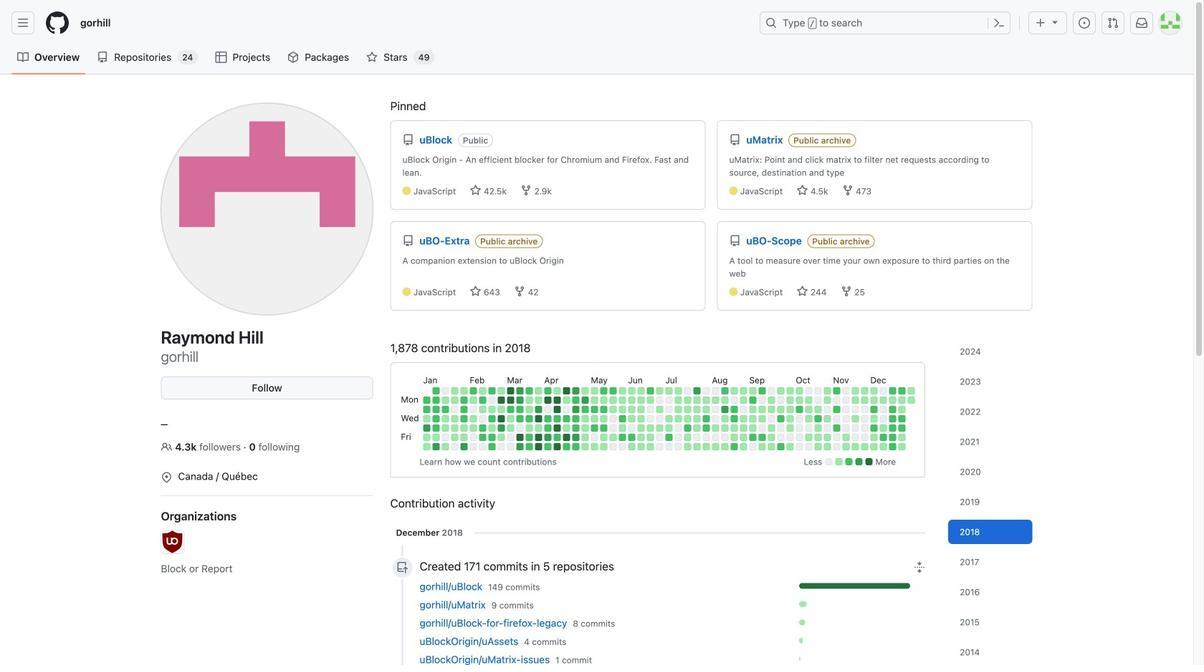 Task type: locate. For each thing, give the bounding box(es) containing it.
1 horizontal spatial repo image
[[403, 236, 414, 247]]

repo image
[[97, 52, 108, 63], [403, 236, 414, 247]]

stars image
[[470, 185, 481, 196], [797, 185, 808, 196], [470, 286, 481, 298]]

1 vertical spatial repo image
[[403, 236, 414, 247]]

3% of commits in december were made to ublockorigin/uassets image
[[799, 639, 803, 644]]

star image
[[366, 52, 378, 63]]

issue opened image
[[1079, 17, 1090, 29]]

Follow gorhill submit
[[161, 377, 373, 400]]

repo image
[[403, 134, 414, 146], [729, 134, 741, 146], [729, 236, 741, 247]]

1% of commits in december were made to ublockorigin/umatrix-issues image
[[799, 657, 926, 663]]

forks image
[[521, 185, 532, 196], [514, 286, 526, 298], [841, 286, 852, 298]]

6% of commits in december were made to gorhill/umatrix image
[[799, 602, 926, 608], [799, 602, 807, 608]]

0 horizontal spatial repo image
[[97, 52, 108, 63]]

notifications image
[[1136, 17, 1148, 29]]

home location: canada / québec element
[[161, 467, 373, 485]]

6% of commits in december were made to gorhill/umatrix image up 5% of commits in december were made to gorhill/ublock-for-firefox-legacy icon
[[799, 602, 807, 608]]

collapse image
[[914, 562, 926, 574]]

88% of commits in december were made to gorhill/ublock image
[[799, 584, 926, 590], [799, 584, 910, 590]]

book image
[[17, 52, 29, 63]]

3% of commits in december were made to ublockorigin/uassets image
[[799, 639, 926, 644]]

grid
[[399, 372, 917, 453]]

command palette image
[[994, 17, 1005, 29]]

plus image
[[1035, 17, 1047, 29]]

package image
[[288, 52, 299, 63]]

cell
[[433, 388, 440, 395], [442, 388, 449, 395], [451, 388, 458, 395], [460, 388, 468, 395], [470, 388, 477, 395], [479, 388, 486, 395], [488, 388, 496, 395], [498, 388, 505, 395], [507, 388, 514, 395], [516, 388, 524, 395], [526, 388, 533, 395], [535, 388, 542, 395], [544, 388, 552, 395], [554, 388, 561, 395], [563, 388, 570, 395], [572, 388, 579, 395], [582, 388, 589, 395], [591, 388, 598, 395], [600, 388, 607, 395], [610, 388, 617, 395], [619, 388, 626, 395], [628, 388, 635, 395], [638, 388, 645, 395], [647, 388, 654, 395], [656, 388, 663, 395], [666, 388, 673, 395], [675, 388, 682, 395], [684, 388, 691, 395], [693, 388, 701, 395], [703, 388, 710, 395], [712, 388, 719, 395], [721, 388, 729, 395], [731, 388, 738, 395], [740, 388, 747, 395], [749, 388, 757, 395], [759, 388, 766, 395], [768, 388, 775, 395], [777, 388, 785, 395], [787, 388, 794, 395], [796, 388, 803, 395], [805, 388, 812, 395], [815, 388, 822, 395], [824, 388, 831, 395], [833, 388, 840, 395], [843, 388, 850, 395], [852, 388, 859, 395], [861, 388, 868, 395], [871, 388, 878, 395], [880, 388, 887, 395], [889, 388, 896, 395], [899, 388, 906, 395], [908, 388, 915, 395], [423, 397, 430, 404], [433, 397, 440, 404], [442, 397, 449, 404], [451, 397, 458, 404], [460, 397, 468, 404], [470, 397, 477, 404], [479, 397, 486, 404], [488, 397, 496, 404], [498, 397, 505, 404], [507, 397, 514, 404], [516, 397, 524, 404], [526, 397, 533, 404], [535, 397, 542, 404], [544, 397, 552, 404], [554, 397, 561, 404], [563, 397, 570, 404], [572, 397, 579, 404], [582, 397, 589, 404], [591, 397, 598, 404], [600, 397, 607, 404], [610, 397, 617, 404], [619, 397, 626, 404], [628, 397, 635, 404], [638, 397, 645, 404], [647, 397, 654, 404], [656, 397, 663, 404], [666, 397, 673, 404], [675, 397, 682, 404], [684, 397, 691, 404], [693, 397, 701, 404], [703, 397, 710, 404], [712, 397, 719, 404], [721, 397, 729, 404], [731, 397, 738, 404], [740, 397, 747, 404], [749, 397, 757, 404], [759, 397, 766, 404], [768, 397, 775, 404], [777, 397, 785, 404], [787, 397, 794, 404], [796, 397, 803, 404], [805, 397, 812, 404], [815, 397, 822, 404], [824, 397, 831, 404], [833, 397, 840, 404], [843, 397, 850, 404], [852, 397, 859, 404], [861, 397, 868, 404], [871, 397, 878, 404], [880, 397, 887, 404], [889, 397, 896, 404], [899, 397, 906, 404], [908, 397, 915, 404], [423, 406, 430, 414], [433, 406, 440, 414], [442, 406, 449, 414], [451, 406, 458, 414], [460, 406, 468, 414], [470, 406, 477, 414], [479, 406, 486, 414], [488, 406, 496, 414], [498, 406, 505, 414], [507, 406, 514, 414], [516, 406, 524, 414], [526, 406, 533, 414], [535, 406, 542, 414], [544, 406, 552, 414], [554, 406, 561, 414], [563, 406, 570, 414], [572, 406, 579, 414], [582, 406, 589, 414], [591, 406, 598, 414], [600, 406, 607, 414], [610, 406, 617, 414], [619, 406, 626, 414], [628, 406, 635, 414], [638, 406, 645, 414], [647, 406, 654, 414], [656, 406, 663, 414], [666, 406, 673, 414], [675, 406, 682, 414], [684, 406, 691, 414], [693, 406, 701, 414], [703, 406, 710, 414], [712, 406, 719, 414], [721, 406, 729, 414], [731, 406, 738, 414], [740, 406, 747, 414], [749, 406, 757, 414], [759, 406, 766, 414], [768, 406, 775, 414], [777, 406, 785, 414], [787, 406, 794, 414], [796, 406, 803, 414], [805, 406, 812, 414], [815, 406, 822, 414], [824, 406, 831, 414], [833, 406, 840, 414], [843, 406, 850, 414], [852, 406, 859, 414], [861, 406, 868, 414], [871, 406, 878, 414], [880, 406, 887, 414], [889, 406, 896, 414], [899, 406, 906, 414], [423, 416, 430, 423], [433, 416, 440, 423], [442, 416, 449, 423], [451, 416, 458, 423], [460, 416, 468, 423], [470, 416, 477, 423], [479, 416, 486, 423], [488, 416, 496, 423], [498, 416, 505, 423], [507, 416, 514, 423], [516, 416, 524, 423], [526, 416, 533, 423], [535, 416, 542, 423], [544, 416, 552, 423], [554, 416, 561, 423], [563, 416, 570, 423], [572, 416, 579, 423], [582, 416, 589, 423], [591, 416, 598, 423], [600, 416, 607, 423], [610, 416, 617, 423], [619, 416, 626, 423], [628, 416, 635, 423], [638, 416, 645, 423], [647, 416, 654, 423], [656, 416, 663, 423], [666, 416, 673, 423], [675, 416, 682, 423], [684, 416, 691, 423], [693, 416, 701, 423], [703, 416, 710, 423], [712, 416, 719, 423], [721, 416, 729, 423], [731, 416, 738, 423], [740, 416, 747, 423], [749, 416, 757, 423], [759, 416, 766, 423], [768, 416, 775, 423], [777, 416, 785, 423], [787, 416, 794, 423], [796, 416, 803, 423], [805, 416, 812, 423], [815, 416, 822, 423], [824, 416, 831, 423], [833, 416, 840, 423], [843, 416, 850, 423], [852, 416, 859, 423], [861, 416, 868, 423], [871, 416, 878, 423], [880, 416, 887, 423], [889, 416, 896, 423], [899, 416, 906, 423], [423, 425, 430, 432], [433, 425, 440, 432], [442, 425, 449, 432], [451, 425, 458, 432], [460, 425, 468, 432], [470, 425, 477, 432], [479, 425, 486, 432], [488, 425, 496, 432], [498, 425, 505, 432], [507, 425, 514, 432], [516, 425, 524, 432], [526, 425, 533, 432], [535, 425, 542, 432], [544, 425, 552, 432], [554, 425, 561, 432], [563, 425, 570, 432], [572, 425, 579, 432], [582, 425, 589, 432], [591, 425, 598, 432], [600, 425, 607, 432], [610, 425, 617, 432], [619, 425, 626, 432], [628, 425, 635, 432], [638, 425, 645, 432], [647, 425, 654, 432], [656, 425, 663, 432], [666, 425, 673, 432], [675, 425, 682, 432], [684, 425, 691, 432], [693, 425, 701, 432], [703, 425, 710, 432], [712, 425, 719, 432], [721, 425, 729, 432], [731, 425, 738, 432], [740, 425, 747, 432], [749, 425, 757, 432], [759, 425, 766, 432], [768, 425, 775, 432], [777, 425, 785, 432], [787, 425, 794, 432], [796, 425, 803, 432], [805, 425, 812, 432], [815, 425, 822, 432], [824, 425, 831, 432], [833, 425, 840, 432], [843, 425, 850, 432], [852, 425, 859, 432], [861, 425, 868, 432], [871, 425, 878, 432], [880, 425, 887, 432], [889, 425, 896, 432], [899, 425, 906, 432], [423, 434, 430, 442], [433, 434, 440, 442], [442, 434, 449, 442], [451, 434, 458, 442], [460, 434, 468, 442], [470, 434, 477, 442], [479, 434, 486, 442], [488, 434, 496, 442], [498, 434, 505, 442], [507, 434, 514, 442], [516, 434, 524, 442], [526, 434, 533, 442], [535, 434, 542, 442], [544, 434, 552, 442], [554, 434, 561, 442], [563, 434, 570, 442], [572, 434, 579, 442], [582, 434, 589, 442], [591, 434, 598, 442], [600, 434, 607, 442], [610, 434, 617, 442], [619, 434, 626, 442], [628, 434, 635, 442], [638, 434, 645, 442], [647, 434, 654, 442], [656, 434, 663, 442], [666, 434, 673, 442], [675, 434, 682, 442], [684, 434, 691, 442], [693, 434, 701, 442], [703, 434, 710, 442], [712, 434, 719, 442], [721, 434, 729, 442], [731, 434, 738, 442], [740, 434, 747, 442], [749, 434, 757, 442], [759, 434, 766, 442], [768, 434, 775, 442], [777, 434, 785, 442], [787, 434, 794, 442], [796, 434, 803, 442], [805, 434, 812, 442], [815, 434, 822, 442], [824, 434, 831, 442], [833, 434, 840, 442], [843, 434, 850, 442], [852, 434, 859, 442], [861, 434, 868, 442], [871, 434, 878, 442], [880, 434, 887, 442], [889, 434, 896, 442], [899, 434, 906, 442], [423, 444, 430, 451], [433, 444, 440, 451], [442, 444, 449, 451], [451, 444, 458, 451], [460, 444, 468, 451], [470, 444, 477, 451], [479, 444, 486, 451], [488, 444, 496, 451], [498, 444, 505, 451], [507, 444, 514, 451], [516, 444, 524, 451], [526, 444, 533, 451], [535, 444, 542, 451], [544, 444, 552, 451], [554, 444, 561, 451], [563, 444, 570, 451], [572, 444, 579, 451], [582, 444, 589, 451], [591, 444, 598, 451], [600, 444, 607, 451], [610, 444, 617, 451], [619, 444, 626, 451], [628, 444, 635, 451], [638, 444, 645, 451], [647, 444, 654, 451], [656, 444, 663, 451], [666, 444, 673, 451], [675, 444, 682, 451], [684, 444, 691, 451], [693, 444, 701, 451], [703, 444, 710, 451], [712, 444, 719, 451], [721, 444, 729, 451], [731, 444, 738, 451], [740, 444, 747, 451], [749, 444, 757, 451], [759, 444, 766, 451], [768, 444, 775, 451], [777, 444, 785, 451], [787, 444, 794, 451], [796, 444, 803, 451], [805, 444, 812, 451], [815, 444, 822, 451], [824, 444, 831, 451], [833, 444, 840, 451], [843, 444, 850, 451], [852, 444, 859, 451], [861, 444, 868, 451], [871, 444, 878, 451], [880, 444, 887, 451], [889, 444, 896, 451], [899, 444, 906, 451]]

forks image
[[842, 185, 854, 196]]



Task type: vqa. For each thing, say whether or not it's contained in the screenshot.
the topmost Security link
no



Task type: describe. For each thing, give the bounding box(es) containing it.
5% of commits in december were made to gorhill/ublock-for-firefox-legacy image
[[799, 620, 926, 626]]

git pull request image
[[1108, 17, 1119, 29]]

@ublockorigin image
[[161, 531, 184, 554]]

stars image
[[797, 286, 808, 298]]

triangle down image
[[1050, 16, 1061, 28]]

people image
[[161, 442, 172, 453]]

location image
[[161, 472, 172, 484]]

repo push image
[[397, 563, 408, 574]]

6% of commits in december were made to gorhill/umatrix image up 5% of commits in december were made to gorhill/ublock-for-firefox-legacy image on the bottom right
[[799, 602, 926, 608]]

homepage image
[[46, 11, 69, 34]]

5% of commits in december were made to gorhill/ublock-for-firefox-legacy image
[[799, 620, 805, 626]]

0 vertical spatial repo image
[[97, 52, 108, 63]]

table image
[[215, 52, 227, 63]]

view gorhill's full-sized avatar image
[[161, 103, 373, 315]]



